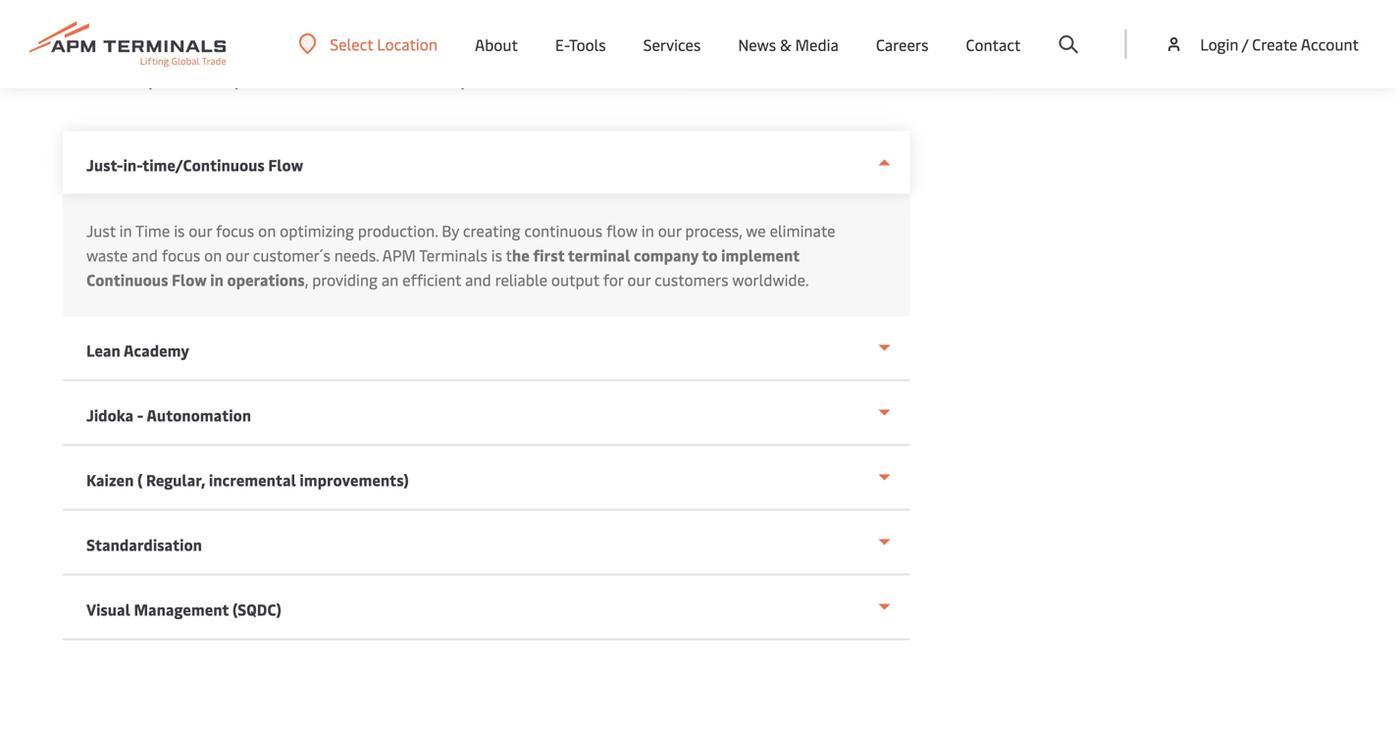 Task type: describe. For each thing, give the bounding box(es) containing it.
1 vertical spatial focus
[[162, 244, 200, 265]]

2 horizontal spatial in
[[642, 220, 655, 241]]

1 horizontal spatial and
[[465, 269, 492, 290]]

, providing an efficient and reliable output for our customers worldwide.
[[305, 269, 816, 290]]

location
[[377, 33, 438, 54]]

about button
[[475, 0, 518, 88]]

kaizen ( regular, incremental improvements) button
[[63, 446, 910, 511]]

implement
[[722, 244, 800, 265]]

our right time
[[189, 220, 212, 241]]

in-
[[123, 154, 142, 175]]

account
[[1302, 33, 1360, 54]]

our up company
[[658, 220, 682, 241]]

&
[[780, 34, 792, 55]]

terminal
[[568, 244, 631, 265]]

visual
[[86, 599, 130, 620]]

careers
[[877, 34, 929, 55]]

first
[[533, 244, 565, 265]]

(sqdc)
[[232, 599, 282, 620]]

and inside just in time is our focus on optimizing production. by creating continuous flow in our process, we eliminate waste and focus on our customer´s needs. apm terminals is t
[[132, 244, 158, 265]]

-
[[137, 404, 144, 425]]

lean for lean academy
[[86, 340, 121, 361]]

login / create account
[[1201, 33, 1360, 54]]

flow inside dropdown button
[[268, 154, 303, 175]]

contact button
[[966, 0, 1021, 88]]

0 horizontal spatial on
[[204, 244, 222, 265]]

jidoka - autonomation button
[[63, 381, 910, 446]]

careers button
[[877, 0, 929, 88]]

0 horizontal spatial in
[[119, 220, 132, 241]]

media
[[796, 34, 839, 55]]

improvements)
[[300, 469, 409, 490]]

our up operations
[[226, 244, 249, 265]]

/
[[1243, 33, 1249, 54]]

t
[[506, 244, 512, 265]]

jidoka
[[86, 404, 134, 425]]

lean for lean principles we've adopted...
[[63, 43, 138, 91]]

news
[[739, 34, 777, 55]]

just-in-time/continuous flow element
[[63, 194, 910, 316]]

tools
[[569, 34, 606, 55]]

efficient
[[403, 269, 461, 290]]

standardisation
[[86, 534, 202, 555]]

apm
[[383, 244, 416, 265]]

login / create account link
[[1165, 0, 1360, 88]]

flow inside he first terminal company to implement continuous flow in operations
[[172, 269, 207, 290]]

about
[[475, 34, 518, 55]]

(
[[137, 469, 143, 490]]

1 horizontal spatial focus
[[216, 220, 255, 241]]

create
[[1253, 33, 1298, 54]]

customers
[[655, 269, 729, 290]]

select location
[[330, 33, 438, 54]]

principles
[[147, 43, 297, 91]]

regular,
[[146, 469, 205, 490]]

just-
[[86, 154, 123, 175]]

time
[[135, 220, 170, 241]]

he first terminal company to implement continuous flow in operations
[[86, 244, 800, 290]]

0 vertical spatial is
[[174, 220, 185, 241]]

he
[[512, 244, 530, 265]]

creating
[[463, 220, 521, 241]]

academy
[[124, 340, 190, 361]]

visual management (sqdc)
[[86, 599, 282, 620]]

login
[[1201, 33, 1239, 54]]

terminals
[[419, 244, 488, 265]]

lean principles we've adopted...
[[63, 43, 552, 91]]

kaizen ( regular, incremental improvements)
[[86, 469, 409, 490]]

e-tools button
[[556, 0, 606, 88]]



Task type: vqa. For each thing, say whether or not it's contained in the screenshot.
JIDOKA - AUTONOMATION
yes



Task type: locate. For each thing, give the bounding box(es) containing it.
lean inside dropdown button
[[86, 340, 121, 361]]

focus up operations
[[216, 220, 255, 241]]

in inside he first terminal company to implement continuous flow in operations
[[210, 269, 224, 290]]

production.
[[358, 220, 438, 241]]

0 horizontal spatial flow
[[172, 269, 207, 290]]

,
[[305, 269, 308, 290]]

lean academy button
[[63, 316, 910, 381]]

services
[[644, 34, 701, 55]]

e-tools
[[556, 34, 606, 55]]

our right for
[[628, 269, 651, 290]]

reliable
[[495, 269, 548, 290]]

in
[[119, 220, 132, 241], [642, 220, 655, 241], [210, 269, 224, 290]]

optimizing
[[280, 220, 354, 241]]

is
[[174, 220, 185, 241], [492, 244, 503, 265]]

output
[[552, 269, 600, 290]]

adopted...
[[401, 43, 552, 91]]

news & media button
[[739, 0, 839, 88]]

in left operations
[[210, 269, 224, 290]]

select location button
[[299, 33, 438, 55]]

autonomation
[[147, 404, 251, 425]]

to
[[702, 244, 718, 265]]

in right flow
[[642, 220, 655, 241]]

contact
[[966, 34, 1021, 55]]

services button
[[644, 0, 701, 88]]

is right time
[[174, 220, 185, 241]]

1 vertical spatial is
[[492, 244, 503, 265]]

in right just
[[119, 220, 132, 241]]

just-in-time/continuous flow button
[[63, 131, 910, 194]]

visual management (sqdc) button
[[63, 576, 910, 640]]

lean up just-
[[63, 43, 138, 91]]

1 vertical spatial on
[[204, 244, 222, 265]]

1 horizontal spatial flow
[[268, 154, 303, 175]]

lean left academy on the left top of page
[[86, 340, 121, 361]]

on left the 'customer´s'
[[204, 244, 222, 265]]

lean academy
[[86, 340, 190, 361]]

1 horizontal spatial is
[[492, 244, 503, 265]]

continuous
[[525, 220, 603, 241]]

1 horizontal spatial in
[[210, 269, 224, 290]]

1 vertical spatial and
[[465, 269, 492, 290]]

waste
[[86, 244, 128, 265]]

an
[[382, 269, 399, 290]]

customer´s
[[253, 244, 331, 265]]

focus
[[216, 220, 255, 241], [162, 244, 200, 265]]

needs.
[[334, 244, 379, 265]]

on up the 'customer´s'
[[258, 220, 276, 241]]

0 vertical spatial flow
[[268, 154, 303, 175]]

lean
[[63, 43, 138, 91], [86, 340, 121, 361]]

just
[[86, 220, 116, 241]]

providing
[[312, 269, 378, 290]]

select
[[330, 33, 373, 54]]

standardisation button
[[63, 511, 910, 576]]

0 horizontal spatial focus
[[162, 244, 200, 265]]

our
[[189, 220, 212, 241], [658, 220, 682, 241], [226, 244, 249, 265], [628, 269, 651, 290]]

just in time is our focus on optimizing production. by creating continuous flow in our process, we eliminate waste and focus on our customer´s needs. apm terminals is t
[[86, 220, 836, 265]]

e-
[[556, 34, 569, 55]]

incremental
[[209, 469, 296, 490]]

on
[[258, 220, 276, 241], [204, 244, 222, 265]]

by
[[442, 220, 459, 241]]

flow right continuous
[[172, 269, 207, 290]]

0 vertical spatial focus
[[216, 220, 255, 241]]

process,
[[686, 220, 743, 241]]

0 horizontal spatial and
[[132, 244, 158, 265]]

0 horizontal spatial is
[[174, 220, 185, 241]]

kaizen
[[86, 469, 134, 490]]

1 horizontal spatial on
[[258, 220, 276, 241]]

continuous
[[86, 269, 168, 290]]

flow
[[607, 220, 638, 241]]

is left t
[[492, 244, 503, 265]]

0 vertical spatial lean
[[63, 43, 138, 91]]

and
[[132, 244, 158, 265], [465, 269, 492, 290]]

and down terminals
[[465, 269, 492, 290]]

just-in-time/continuous flow
[[86, 154, 303, 175]]

time/continuous
[[142, 154, 265, 175]]

and down time
[[132, 244, 158, 265]]

0 vertical spatial on
[[258, 220, 276, 241]]

news & media
[[739, 34, 839, 55]]

flow
[[268, 154, 303, 175], [172, 269, 207, 290]]

1 vertical spatial lean
[[86, 340, 121, 361]]

focus down time
[[162, 244, 200, 265]]

operations
[[227, 269, 305, 290]]

flow up optimizing
[[268, 154, 303, 175]]

0 vertical spatial and
[[132, 244, 158, 265]]

1 vertical spatial flow
[[172, 269, 207, 290]]

eliminate
[[770, 220, 836, 241]]

for
[[604, 269, 624, 290]]

we've
[[305, 43, 392, 91]]

worldwide.
[[733, 269, 809, 290]]

management
[[134, 599, 229, 620]]

company
[[634, 244, 699, 265]]

we
[[746, 220, 766, 241]]

jidoka - autonomation
[[86, 404, 251, 425]]



